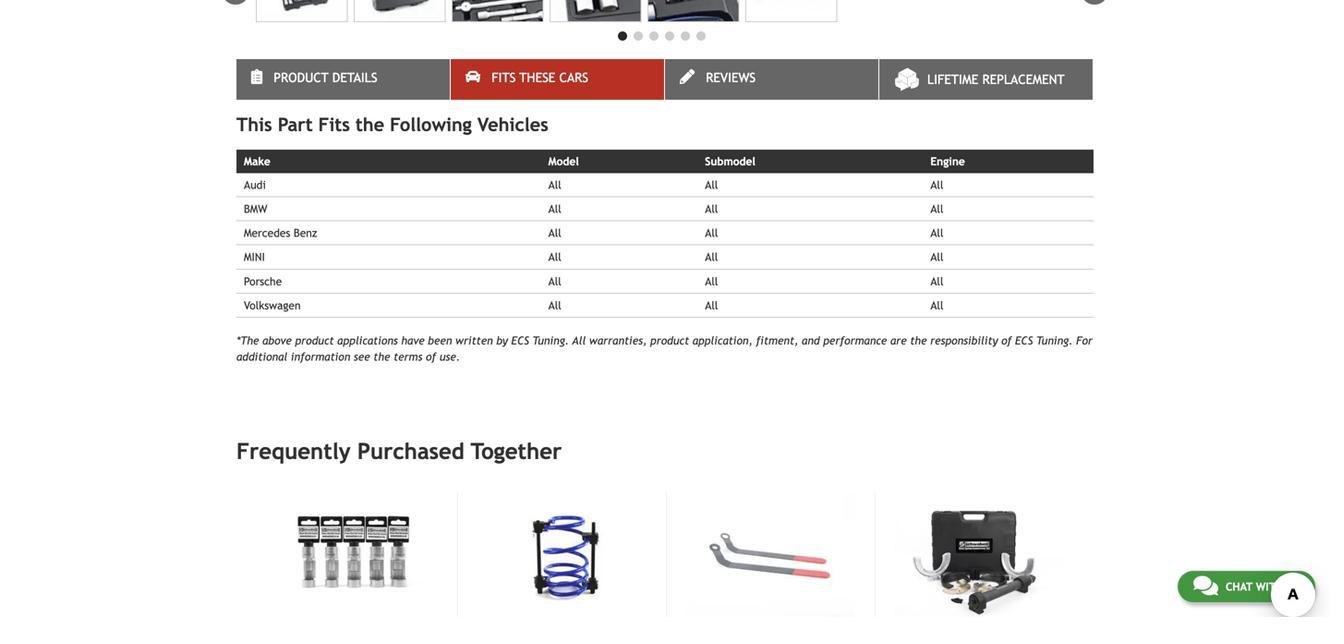 Task type: describe. For each thing, give the bounding box(es) containing it.
product
[[274, 70, 329, 85]]

cars
[[560, 70, 589, 85]]

fits these cars link
[[451, 59, 664, 100]]

use.
[[440, 350, 460, 363]]

chat with us link
[[1178, 571, 1316, 603]]

see
[[354, 350, 370, 363]]

above
[[263, 334, 292, 347]]

lifetime replacement
[[928, 72, 1065, 87]]

product details
[[274, 70, 378, 85]]

audi
[[244, 178, 266, 191]]

volkswagen
[[244, 299, 301, 312]]

these
[[520, 70, 556, 85]]

6 es#3570629 - 026901sch01a - schwaben shock and strut removal set - complete shock and strut removal made easy with this kit. - schwaben - audi bmw volkswagen mercedes benz mini porsche image from the left
[[746, 0, 838, 22]]

replacement
[[983, 72, 1065, 87]]

1 es#3570629 - 026901sch01a - schwaben shock and strut removal set - complete shock and strut removal made easy with this kit. - schwaben - audi bmw volkswagen mercedes benz mini porsche image from the left
[[256, 0, 348, 22]]

drive belt serpentine tensioner tool - upgraded rubber grips image
[[686, 493, 855, 617]]

0 vertical spatial the
[[356, 114, 385, 136]]

following
[[390, 114, 472, 136]]

have
[[401, 334, 425, 347]]

mini
[[244, 251, 265, 264]]

all inside '*the above product applications have been written by                 ecs tuning. all warranties, product application, fitment,                 and performance are the responsibility of ecs tuning.                 for additional information see the terms of use.'
[[573, 334, 586, 347]]

chat with us
[[1226, 580, 1300, 593]]

1 ecs from the left
[[512, 334, 530, 347]]

1 vertical spatial fits
[[319, 114, 350, 136]]

purchased
[[358, 438, 465, 464]]

2 vertical spatial the
[[374, 350, 390, 363]]

application,
[[693, 334, 753, 347]]

together
[[471, 438, 562, 464]]

product details link
[[237, 59, 450, 100]]

vehicles
[[478, 114, 549, 136]]

warranties,
[[590, 334, 647, 347]]

responsibility
[[931, 334, 999, 347]]

us
[[1287, 580, 1300, 593]]

benz
[[294, 227, 317, 239]]

*the above product applications have been written by                 ecs tuning. all warranties, product application, fitment,                 and performance are the responsibility of ecs tuning.                 for additional information see the terms of use.
[[237, 334, 1093, 363]]

this part fits the following vehicles
[[237, 114, 549, 136]]

2 tuning. from the left
[[1037, 334, 1074, 347]]

and
[[802, 334, 820, 347]]

strut nut socket set - 5 piece image
[[267, 493, 437, 617]]

lifetime replacement link
[[880, 59, 1093, 100]]

bmw
[[244, 202, 268, 215]]

engine
[[931, 155, 966, 168]]

schwaben strut spring compressor set image
[[895, 493, 1064, 617]]

frequently
[[237, 438, 351, 464]]

2 product from the left
[[651, 334, 690, 347]]

performance
[[824, 334, 888, 347]]

lifetime
[[928, 72, 979, 87]]



Task type: locate. For each thing, give the bounding box(es) containing it.
porsche
[[244, 275, 282, 288]]

model
[[549, 155, 579, 168]]

1 horizontal spatial tuning.
[[1037, 334, 1074, 347]]

fits right part
[[319, 114, 350, 136]]

frequently purchased together
[[237, 438, 562, 464]]

details
[[332, 70, 378, 85]]

3 es#3570629 - 026901sch01a - schwaben shock and strut removal set - complete shock and strut removal made easy with this kit. - schwaben - audi bmw volkswagen mercedes benz mini porsche image from the left
[[452, 0, 544, 22]]

0 vertical spatial fits
[[492, 70, 516, 85]]

all
[[549, 178, 562, 191], [705, 178, 718, 191], [931, 178, 944, 191], [549, 202, 562, 215], [705, 202, 718, 215], [931, 202, 944, 215], [549, 227, 562, 239], [705, 227, 718, 239], [931, 227, 944, 239], [549, 251, 562, 264], [705, 251, 718, 264], [931, 251, 944, 264], [549, 275, 562, 288], [705, 275, 718, 288], [931, 275, 944, 288], [549, 299, 562, 312], [705, 299, 718, 312], [931, 299, 944, 312], [573, 334, 586, 347]]

es#3570629 - 026901sch01a - schwaben shock and strut removal set - complete shock and strut removal made easy with this kit. - schwaben - audi bmw volkswagen mercedes benz mini porsche image up these
[[452, 0, 544, 22]]

product right warranties,
[[651, 334, 690, 347]]

0 horizontal spatial tuning.
[[533, 334, 569, 347]]

5 es#3570629 - 026901sch01a - schwaben shock and strut removal set - complete shock and strut removal made easy with this kit. - schwaben - audi bmw volkswagen mercedes benz mini porsche image from the left
[[648, 0, 740, 22]]

0 horizontal spatial of
[[426, 350, 436, 363]]

this
[[237, 114, 272, 136]]

fits left these
[[492, 70, 516, 85]]

es#3570629 - 026901sch01a - schwaben shock and strut removal set - complete shock and strut removal made easy with this kit. - schwaben - audi bmw volkswagen mercedes benz mini porsche image
[[256, 0, 348, 22], [354, 0, 446, 22], [452, 0, 544, 22], [550, 0, 642, 22], [648, 0, 740, 22], [746, 0, 838, 22]]

es#3570629 - 026901sch01a - schwaben shock and strut removal set - complete shock and strut removal made easy with this kit. - schwaben - audi bmw volkswagen mercedes benz mini porsche image up reviews link at the top of the page
[[746, 0, 838, 22]]

the right see
[[374, 350, 390, 363]]

0 horizontal spatial ecs
[[512, 334, 530, 347]]

part
[[278, 114, 313, 136]]

1 horizontal spatial product
[[651, 334, 690, 347]]

1 horizontal spatial fits
[[492, 70, 516, 85]]

fits these cars
[[492, 70, 589, 85]]

written
[[456, 334, 493, 347]]

with
[[1257, 580, 1284, 593]]

ecs
[[512, 334, 530, 347], [1016, 334, 1034, 347]]

ecs right by at the bottom left of the page
[[512, 334, 530, 347]]

comments image
[[1194, 575, 1219, 597]]

es#3570629 - 026901sch01a - schwaben shock and strut removal set - complete shock and strut removal made easy with this kit. - schwaben - audi bmw volkswagen mercedes benz mini porsche image up details on the top left
[[354, 0, 446, 22]]

by
[[497, 334, 508, 347]]

1 horizontal spatial of
[[1002, 334, 1012, 347]]

1 horizontal spatial ecs
[[1016, 334, 1034, 347]]

1 product from the left
[[295, 334, 334, 347]]

the down details on the top left
[[356, 114, 385, 136]]

1 vertical spatial the
[[911, 334, 927, 347]]

es#3570629 - 026901sch01a - schwaben shock and strut removal set - complete shock and strut removal made easy with this kit. - schwaben - audi bmw volkswagen mercedes benz mini porsche image up reviews
[[648, 0, 740, 22]]

terms
[[394, 350, 423, 363]]

tuning. right by at the bottom left of the page
[[533, 334, 569, 347]]

fitment,
[[756, 334, 799, 347]]

of down been on the bottom left of page
[[426, 350, 436, 363]]

*the
[[237, 334, 259, 347]]

tuning.
[[533, 334, 569, 347], [1037, 334, 1074, 347]]

0 vertical spatial of
[[1002, 334, 1012, 347]]

reviews link
[[665, 59, 879, 100]]

the right are
[[911, 334, 927, 347]]

product
[[295, 334, 334, 347], [651, 334, 690, 347]]

the
[[356, 114, 385, 136], [911, 334, 927, 347], [374, 350, 390, 363]]

2 ecs from the left
[[1016, 334, 1034, 347]]

es#3570629 - 026901sch01a - schwaben shock and strut removal set - complete shock and strut removal made easy with this kit. - schwaben - audi bmw volkswagen mercedes benz mini porsche image up the cars
[[550, 0, 642, 22]]

information
[[291, 350, 351, 363]]

mercedes
[[244, 227, 290, 239]]

1 vertical spatial of
[[426, 350, 436, 363]]

1 tuning. from the left
[[533, 334, 569, 347]]

0 horizontal spatial fits
[[319, 114, 350, 136]]

submodel
[[705, 155, 756, 168]]

schwaben coil spring compressor image
[[477, 493, 646, 617]]

additional
[[237, 350, 288, 363]]

mercedes benz
[[244, 227, 317, 239]]

ecs right the 'responsibility'
[[1016, 334, 1034, 347]]

chat
[[1226, 580, 1253, 593]]

fits
[[492, 70, 516, 85], [319, 114, 350, 136]]

2 es#3570629 - 026901sch01a - schwaben shock and strut removal set - complete shock and strut removal made easy with this kit. - schwaben - audi bmw volkswagen mercedes benz mini porsche image from the left
[[354, 0, 446, 22]]

0 horizontal spatial product
[[295, 334, 334, 347]]

for
[[1077, 334, 1093, 347]]

reviews
[[706, 70, 756, 85]]

are
[[891, 334, 907, 347]]

tuning. left for
[[1037, 334, 1074, 347]]

of
[[1002, 334, 1012, 347], [426, 350, 436, 363]]

applications
[[337, 334, 398, 347]]

of right the 'responsibility'
[[1002, 334, 1012, 347]]

es#3570629 - 026901sch01a - schwaben shock and strut removal set - complete shock and strut removal made easy with this kit. - schwaben - audi bmw volkswagen mercedes benz mini porsche image up product
[[256, 0, 348, 22]]

make
[[244, 155, 271, 168]]

4 es#3570629 - 026901sch01a - schwaben shock and strut removal set - complete shock and strut removal made easy with this kit. - schwaben - audi bmw volkswagen mercedes benz mini porsche image from the left
[[550, 0, 642, 22]]

product up information
[[295, 334, 334, 347]]

been
[[428, 334, 452, 347]]



Task type: vqa. For each thing, say whether or not it's contained in the screenshot.
Lifetime Replacement
yes



